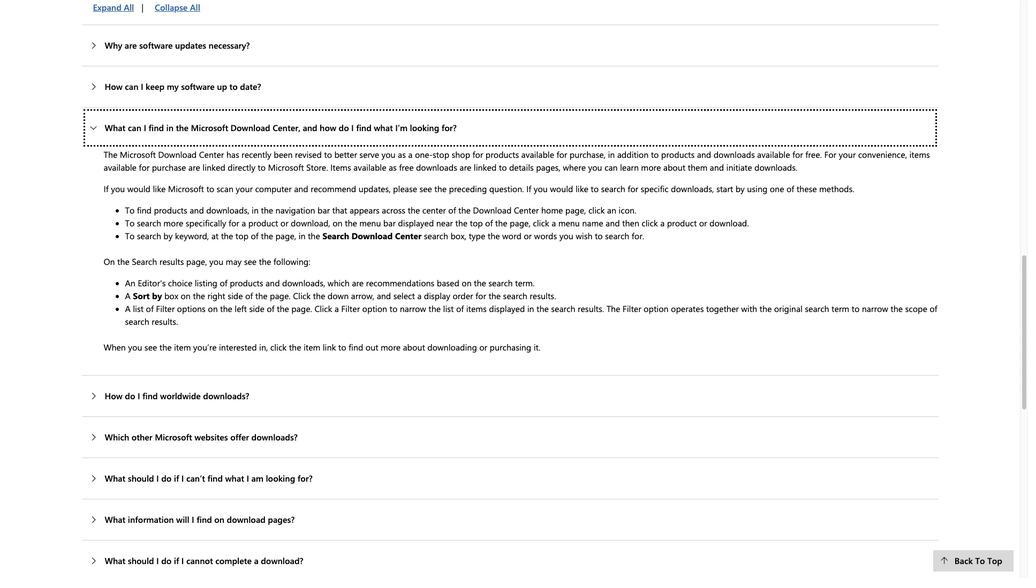 Task type: locate. For each thing, give the bounding box(es) containing it.
0 horizontal spatial would
[[127, 183, 150, 194]]

and up navigation
[[294, 183, 308, 194]]

at
[[211, 230, 219, 241]]

about
[[663, 162, 685, 173], [403, 341, 425, 353]]

on inside "to find products and downloads, in the navigation bar that appears across the center of the download center home page, click an icon. to search more specifically for a product or download, on the menu bar displayed near the top of the page, click a menu name and then click a product or download. to search by keyword, at the top of the page, in the search download center search box, type the word or words you wish to search for."
[[333, 217, 342, 228]]

offer
[[230, 431, 249, 443]]

if for cannot
[[174, 555, 179, 566]]

0 horizontal spatial list
[[133, 303, 144, 314]]

1 vertical spatial by
[[163, 230, 173, 241]]

1 horizontal spatial downloads?
[[251, 431, 298, 443]]

0 horizontal spatial downloads,
[[206, 204, 249, 216]]

and left how
[[303, 122, 317, 133]]

products up details
[[486, 149, 519, 160]]

0 vertical spatial as
[[398, 149, 406, 160]]

1 horizontal spatial all
[[190, 1, 200, 13]]

item left you're
[[174, 341, 191, 353]]

all inside 'button'
[[190, 1, 200, 13]]

collapse
[[155, 1, 188, 13]]

1 horizontal spatial linked
[[474, 162, 497, 173]]

2 how from the top
[[105, 390, 123, 401]]

product down navigation
[[248, 217, 278, 228]]

downloads, inside an editor's choice listing of products and downloads, which are recommendations based on the search term. a sort by box on the right side of the page. click the down arrow, and select a display order for the search results. a list of filter options on the left side of the page. click a filter option to narrow the list of items displayed in the search results. the filter option operates together with the original search term to narrow the scope of search results.
[[282, 277, 325, 288]]

0 horizontal spatial center
[[199, 149, 224, 160]]

in inside dropdown button
[[166, 122, 174, 133]]

2 what from the top
[[105, 473, 126, 484]]

group containing expand all
[[82, 0, 208, 18]]

down
[[328, 290, 349, 301]]

1 narrow from the left
[[400, 303, 426, 314]]

for inside an editor's choice listing of products and downloads, which are recommendations based on the search term. a sort by box on the right side of the page. click the down arrow, and select a display order for the search results. a list of filter options on the left side of the page. click a filter option to narrow the list of items displayed in the search results. the filter option operates together with the original search term to narrow the scope of search results.
[[475, 290, 486, 301]]

2 horizontal spatial more
[[641, 162, 661, 173]]

details
[[509, 162, 534, 173]]

1 what from the top
[[105, 122, 126, 133]]

2 vertical spatial can
[[605, 162, 618, 173]]

what left i'm
[[374, 122, 393, 133]]

1 vertical spatial more
[[163, 217, 183, 228]]

which other microsoft websites offer downloads?
[[105, 431, 298, 443]]

page, up word
[[510, 217, 531, 228]]

1 vertical spatial click
[[315, 303, 332, 314]]

on
[[333, 217, 342, 228], [462, 277, 472, 288], [181, 290, 191, 301], [208, 303, 218, 314], [214, 514, 224, 525]]

2 if from the top
[[174, 555, 179, 566]]

recommend
[[311, 183, 356, 194]]

narrow
[[400, 303, 426, 314], [862, 303, 888, 314]]

1 how from the top
[[105, 81, 123, 92]]

please
[[393, 183, 417, 194]]

can inside 'what can i find in the microsoft download center, and how do i find what i'm looking for?' dropdown button
[[128, 122, 141, 133]]

4 what from the top
[[105, 555, 126, 566]]

are up arrow,
[[352, 277, 364, 288]]

pages,
[[536, 162, 560, 173]]

for? inside dropdown button
[[298, 473, 313, 484]]

about inside the microsoft download center has recently been revised to better serve you as a one-stop shop for products available for purchase, in addition to products and downloads available for free. for your convenience, items available for purchase are linked directly to microsoft store. items available as free downloads are linked to details pages, where you can learn more about them and initiate downloads.
[[663, 162, 685, 173]]

2 product from the left
[[667, 217, 697, 228]]

of up right
[[220, 277, 227, 288]]

and inside dropdown button
[[303, 122, 317, 133]]

or right word
[[524, 230, 532, 241]]

1 horizontal spatial search
[[322, 230, 349, 241]]

purchase,
[[570, 149, 606, 160]]

are inside dropdown button
[[125, 39, 137, 51]]

bar
[[318, 204, 330, 216], [383, 217, 396, 228]]

1 horizontal spatial about
[[663, 162, 685, 173]]

2 menu from the left
[[558, 217, 580, 228]]

for inside "to find products and downloads, in the navigation bar that appears across the center of the download center home page, click an icon. to search more specifically for a product or download, on the menu bar displayed near the top of the page, click a menu name and then click a product or download. to search by keyword, at the top of the page, in the search download center search box, type the word or words you wish to search for."
[[229, 217, 239, 228]]

downloads? up "offer"
[[203, 390, 249, 401]]

1 vertical spatial software
[[181, 81, 215, 92]]

1 vertical spatial search
[[132, 256, 157, 267]]

available up pages,
[[521, 149, 554, 160]]

1 vertical spatial side
[[249, 303, 264, 314]]

2 horizontal spatial center
[[514, 204, 539, 216]]

page. up when you see the item you're interested in, click the item link to find out more about downloading or purchasing it. in the bottom of the page
[[291, 303, 312, 314]]

your
[[839, 149, 856, 160], [236, 183, 253, 194]]

0 vertical spatial results.
[[530, 290, 556, 301]]

can inside how can i keep my software up to date? dropdown button
[[125, 81, 138, 92]]

operates
[[671, 303, 704, 314]]

search
[[322, 230, 349, 241], [132, 256, 157, 267]]

0 vertical spatial software
[[139, 39, 173, 51]]

in down computer
[[252, 204, 259, 216]]

to up name
[[591, 183, 599, 194]]

for right specifically
[[229, 217, 239, 228]]

term.
[[515, 277, 535, 288]]

top
[[470, 217, 483, 228], [236, 230, 248, 241]]

more inside "to find products and downloads, in the navigation bar that appears across the center of the download center home page, click an icon. to search more specifically for a product or download, on the menu bar displayed near the top of the page, click a menu name and then click a product or download. to search by keyword, at the top of the page, in the search download center search box, type the word or words you wish to search for."
[[163, 217, 183, 228]]

0 horizontal spatial downloads
[[416, 162, 457, 173]]

0 vertical spatial see
[[419, 183, 432, 194]]

1 vertical spatial looking
[[266, 473, 295, 484]]

download down appears
[[352, 230, 393, 241]]

0 horizontal spatial displayed
[[398, 217, 434, 228]]

0 vertical spatial bar
[[318, 204, 330, 216]]

downloads? for which other microsoft websites offer downloads?
[[251, 431, 298, 443]]

1 horizontal spatial for?
[[442, 122, 457, 133]]

wish
[[576, 230, 592, 241]]

should
[[128, 473, 154, 484], [128, 555, 154, 566]]

displayed down term. at the top of the page
[[489, 303, 525, 314]]

3 what from the top
[[105, 514, 126, 525]]

1 vertical spatial can
[[128, 122, 141, 133]]

0 vertical spatial click
[[293, 290, 311, 301]]

1 vertical spatial the
[[606, 303, 620, 314]]

displayed inside "to find products and downloads, in the navigation bar that appears across the center of the download center home page, click an icon. to search more specifically for a product or download, on the menu bar displayed near the top of the page, click a menu name and then click a product or download. to search by keyword, at the top of the page, in the search download center search box, type the word or words you wish to search for."
[[398, 217, 434, 228]]

click down down
[[315, 303, 332, 314]]

1 vertical spatial downloads?
[[251, 431, 298, 443]]

0 horizontal spatial as
[[389, 162, 397, 173]]

looking right i'm
[[410, 122, 439, 133]]

1 if from the top
[[174, 473, 179, 484]]

for? right am
[[298, 473, 313, 484]]

0 vertical spatial about
[[663, 162, 685, 173]]

what inside dropdown button
[[105, 122, 126, 133]]

looking
[[410, 122, 439, 133], [266, 473, 295, 484]]

software left updates
[[139, 39, 173, 51]]

websites
[[195, 431, 228, 443]]

original
[[774, 303, 803, 314]]

2 horizontal spatial results.
[[578, 303, 604, 314]]

0 vertical spatial how
[[105, 81, 123, 92]]

0 horizontal spatial page.
[[270, 290, 291, 301]]

what inside dropdown button
[[374, 122, 393, 133]]

all inside button
[[124, 1, 134, 13]]

information
[[128, 514, 174, 525]]

1 vertical spatial should
[[128, 555, 154, 566]]

2 all from the left
[[190, 1, 200, 13]]

how for how do i find worldwide downloads?
[[105, 390, 123, 401]]

1 horizontal spatial looking
[[410, 122, 439, 133]]

by
[[735, 183, 745, 194], [163, 230, 173, 241], [152, 290, 162, 301]]

1 horizontal spatial option
[[644, 303, 669, 314]]

|
[[141, 1, 144, 13]]

updates,
[[359, 183, 391, 194]]

download up recently
[[231, 122, 270, 133]]

do right how
[[339, 122, 349, 133]]

1 horizontal spatial the
[[606, 303, 620, 314]]

group
[[82, 0, 208, 18]]

1 vertical spatial for?
[[298, 473, 313, 484]]

1 horizontal spatial narrow
[[862, 303, 888, 314]]

downloads up initiate
[[714, 149, 755, 160]]

as
[[398, 149, 406, 160], [389, 162, 397, 173]]

1 horizontal spatial results.
[[530, 290, 556, 301]]

page, up listing at the top of page
[[186, 256, 207, 267]]

an
[[125, 277, 135, 288]]

1 horizontal spatial filter
[[341, 303, 360, 314]]

0 horizontal spatial items
[[466, 303, 487, 314]]

1 horizontal spatial item
[[304, 341, 320, 353]]

in inside an editor's choice listing of products and downloads, which are recommendations based on the search term. a sort by box on the right side of the page. click the down arrow, and select a display order for the search results. a list of filter options on the left side of the page. click a filter option to narrow the list of items displayed in the search results. the filter option operates together with the original search term to narrow the scope of search results.
[[527, 303, 534, 314]]

directly
[[228, 162, 255, 173]]

items
[[330, 162, 351, 173]]

should for what should i do if i can't find what i am looking for?
[[128, 473, 154, 484]]

like down purchase
[[153, 183, 166, 194]]

download inside dropdown button
[[231, 122, 270, 133]]

0 vertical spatial more
[[641, 162, 661, 173]]

if
[[174, 473, 179, 484], [174, 555, 179, 566]]

specifically
[[186, 217, 226, 228]]

a inside dropdown button
[[254, 555, 259, 566]]

see
[[419, 183, 432, 194], [244, 256, 257, 267], [144, 341, 157, 353]]

0 horizontal spatial all
[[124, 1, 134, 13]]

serve
[[359, 149, 379, 160]]

side up left
[[228, 290, 243, 301]]

search down that
[[322, 230, 349, 241]]

1 horizontal spatial see
[[244, 256, 257, 267]]

in up purchase
[[166, 122, 174, 133]]

narrow right term
[[862, 303, 888, 314]]

1 vertical spatial what
[[225, 473, 244, 484]]

0 vertical spatial downloads
[[714, 149, 755, 160]]

microsoft inside dropdown button
[[155, 431, 192, 443]]

see right 'may'
[[244, 256, 257, 267]]

displayed down "center"
[[398, 217, 434, 228]]

to down select
[[390, 303, 397, 314]]

download,
[[291, 217, 330, 228]]

1 item from the left
[[174, 341, 191, 353]]

1 all from the left
[[124, 1, 134, 13]]

1 horizontal spatial if
[[526, 183, 531, 194]]

0 horizontal spatial side
[[228, 290, 243, 301]]

the
[[176, 122, 188, 133], [434, 183, 447, 194], [261, 204, 273, 216], [408, 204, 420, 216], [458, 204, 471, 216], [345, 217, 357, 228], [455, 217, 467, 228], [495, 217, 507, 228], [221, 230, 233, 241], [261, 230, 273, 241], [308, 230, 320, 241], [488, 230, 500, 241], [117, 256, 129, 267], [259, 256, 271, 267], [474, 277, 486, 288], [193, 290, 205, 301], [255, 290, 267, 301], [313, 290, 325, 301], [489, 290, 501, 301], [220, 303, 232, 314], [277, 303, 289, 314], [429, 303, 441, 314], [537, 303, 549, 314], [759, 303, 772, 314], [891, 303, 903, 314], [159, 341, 172, 353], [289, 341, 301, 353]]

in left 'addition'
[[608, 149, 615, 160]]

by down editor's
[[152, 290, 162, 301]]

2 list from the left
[[443, 303, 454, 314]]

when
[[104, 341, 126, 353]]

scan
[[217, 183, 233, 194]]

and
[[303, 122, 317, 133], [697, 149, 711, 160], [710, 162, 724, 173], [294, 183, 308, 194], [190, 204, 204, 216], [606, 217, 620, 228], [266, 277, 280, 288], [377, 290, 391, 301]]

do left cannot
[[161, 555, 172, 566]]

one
[[770, 183, 784, 194]]

0 horizontal spatial menu
[[359, 217, 381, 228]]

2 horizontal spatial by
[[735, 183, 745, 194]]

1 horizontal spatial items
[[909, 149, 930, 160]]

1 horizontal spatial displayed
[[489, 303, 525, 314]]

what should i do if i can't find what i am looking for?
[[105, 473, 313, 484]]

0 horizontal spatial bar
[[318, 204, 330, 216]]

are right the why
[[125, 39, 137, 51]]

recommendations
[[366, 277, 434, 288]]

downloads, down following:
[[282, 277, 325, 288]]

2 a from the top
[[125, 303, 131, 314]]

for left specific
[[628, 183, 638, 194]]

and up them
[[697, 149, 711, 160]]

0 horizontal spatial looking
[[266, 473, 295, 484]]

purchasing
[[490, 341, 531, 353]]

microsoft inside dropdown button
[[191, 122, 228, 133]]

product
[[248, 217, 278, 228], [667, 217, 697, 228]]

a right complete
[[254, 555, 259, 566]]

all for collapse all
[[190, 1, 200, 13]]

bar down across at left
[[383, 217, 396, 228]]

center left home
[[514, 204, 539, 216]]

all for expand all
[[124, 1, 134, 13]]

0 vertical spatial a
[[125, 290, 131, 301]]

for? inside dropdown button
[[442, 122, 457, 133]]

0 vertical spatial downloads,
[[671, 183, 714, 194]]

2 should from the top
[[128, 555, 154, 566]]

more inside the microsoft download center has recently been revised to better serve you as a one-stop shop for products available for purchase, in addition to products and downloads available for free. for your convenience, items available for purchase are linked directly to microsoft store. items available as free downloads are linked to details pages, where you can learn more about them and initiate downloads.
[[641, 162, 661, 173]]

the
[[104, 149, 117, 160], [606, 303, 620, 314]]

how do i find worldwide downloads? button
[[82, 376, 938, 416]]

click up for.
[[642, 217, 658, 228]]

2 linked from the left
[[474, 162, 497, 173]]

0 horizontal spatial results.
[[152, 316, 178, 327]]

top up type
[[470, 217, 483, 228]]

0 vertical spatial your
[[839, 149, 856, 160]]

filter
[[156, 303, 175, 314], [341, 303, 360, 314], [623, 303, 641, 314]]

name
[[582, 217, 603, 228]]

0 vertical spatial items
[[909, 149, 930, 160]]

option down arrow,
[[362, 303, 387, 314]]

which
[[328, 277, 350, 288]]

all
[[124, 1, 134, 13], [190, 1, 200, 13]]

1 vertical spatial page.
[[291, 303, 312, 314]]

2 option from the left
[[644, 303, 669, 314]]

center inside the microsoft download center has recently been revised to better serve you as a one-stop shop for products available for purchase, in addition to products and downloads available for free. for your convenience, items available for purchase are linked directly to microsoft store. items available as free downloads are linked to details pages, where you can learn more about them and initiate downloads.
[[199, 149, 224, 160]]

1 horizontal spatial what
[[374, 122, 393, 133]]

term
[[831, 303, 849, 314]]

0 vertical spatial if
[[174, 473, 179, 484]]

the inside an editor's choice listing of products and downloads, which are recommendations based on the search term. a sort by box on the right side of the page. click the down arrow, and select a display order for the search results. a list of filter options on the left side of the page. click a filter option to narrow the list of items displayed in the search results. the filter option operates together with the original search term to narrow the scope of search results.
[[606, 303, 620, 314]]

2 horizontal spatial filter
[[623, 303, 641, 314]]

scope
[[905, 303, 927, 314]]

products inside an editor's choice listing of products and downloads, which are recommendations based on the search term. a sort by box on the right side of the page. click the down arrow, and select a display order for the search results. a list of filter options on the left side of the page. click a filter option to narrow the list of items displayed in the search results. the filter option operates together with the original search term to narrow the scope of search results.
[[230, 277, 263, 288]]

in,
[[259, 341, 268, 353]]

in inside the microsoft download center has recently been revised to better serve you as a one-stop shop for products available for purchase, in addition to products and downloads available for free. for your convenience, items available for purchase are linked directly to microsoft store. items available as free downloads are linked to details pages, where you can learn more about them and initiate downloads.
[[608, 149, 615, 160]]

displayed
[[398, 217, 434, 228], [489, 303, 525, 314]]

0 horizontal spatial about
[[403, 341, 425, 353]]

looking inside dropdown button
[[410, 122, 439, 133]]

all right collapse
[[190, 1, 200, 13]]

for left purchase
[[139, 162, 150, 173]]

0 horizontal spatial like
[[153, 183, 166, 194]]

should down 'other'
[[128, 473, 154, 484]]

if inside what should i do if i can't find what i am looking for? dropdown button
[[174, 473, 179, 484]]

1 horizontal spatial side
[[249, 303, 264, 314]]

worldwide
[[160, 390, 201, 401]]

1 vertical spatial displayed
[[489, 303, 525, 314]]

results.
[[530, 290, 556, 301], [578, 303, 604, 314], [152, 316, 178, 327]]

0 horizontal spatial for?
[[298, 473, 313, 484]]

1 vertical spatial downloads,
[[206, 204, 249, 216]]

what for what information will i find on download pages?
[[105, 514, 126, 525]]

0 horizontal spatial narrow
[[400, 303, 426, 314]]

what
[[105, 122, 126, 133], [105, 473, 126, 484], [105, 514, 126, 525], [105, 555, 126, 566]]

0 horizontal spatial your
[[236, 183, 253, 194]]

to
[[125, 204, 135, 216], [125, 217, 135, 228], [125, 230, 135, 241], [975, 555, 985, 566]]

0 horizontal spatial more
[[163, 217, 183, 228]]

2 narrow from the left
[[862, 303, 888, 314]]

click up name
[[588, 204, 605, 216]]

center,
[[273, 122, 300, 133]]

page, up following:
[[275, 230, 296, 241]]

0 vertical spatial displayed
[[398, 217, 434, 228]]

your right scan
[[236, 183, 253, 194]]

1 horizontal spatial list
[[443, 303, 454, 314]]

or left purchasing
[[479, 341, 487, 353]]

available
[[521, 149, 554, 160], [757, 149, 790, 160], [104, 162, 137, 173], [353, 162, 386, 173]]

linked up scan
[[203, 162, 225, 173]]

downloads? right "offer"
[[251, 431, 298, 443]]

are right purchase
[[188, 162, 200, 173]]

1 horizontal spatial bar
[[383, 217, 396, 228]]

download up purchase
[[158, 149, 197, 160]]

in
[[166, 122, 174, 133], [608, 149, 615, 160], [252, 204, 259, 216], [299, 230, 305, 241], [527, 303, 534, 314]]

list down display
[[443, 303, 454, 314]]

items right convenience,
[[909, 149, 930, 160]]

1 horizontal spatial would
[[550, 183, 573, 194]]

more up keyword,
[[163, 217, 183, 228]]

1 should from the top
[[128, 473, 154, 484]]

items down order
[[466, 303, 487, 314]]

downloads, inside "to find products and downloads, in the navigation bar that appears across the center of the download center home page, click an icon. to search more specifically for a product or download, on the menu bar displayed near the top of the page, click a menu name and then click a product or download. to search by keyword, at the top of the page, in the search download center search box, type the word or words you wish to search for."
[[206, 204, 249, 216]]

products down 'may'
[[230, 277, 263, 288]]

for right order
[[475, 290, 486, 301]]

0 horizontal spatial top
[[236, 230, 248, 241]]

available down serve
[[353, 162, 386, 173]]

if inside "what should i do if i cannot complete a download?" dropdown button
[[174, 555, 179, 566]]

based
[[437, 277, 459, 288]]

cannot
[[186, 555, 213, 566]]

item
[[174, 341, 191, 353], [304, 341, 320, 353]]

2 vertical spatial results.
[[152, 316, 178, 327]]

0 vertical spatial can
[[125, 81, 138, 92]]

all left |
[[124, 1, 134, 13]]

a left one- on the top left of the page
[[408, 149, 413, 160]]

of up type
[[485, 217, 493, 228]]

what for what should i do if i can't find what i am looking for?
[[105, 473, 126, 484]]

0 vertical spatial page.
[[270, 290, 291, 301]]

to right up
[[229, 81, 238, 92]]

1 horizontal spatial center
[[395, 230, 422, 241]]

2 vertical spatial more
[[381, 341, 401, 353]]

option left operates
[[644, 303, 669, 314]]

1 horizontal spatial more
[[381, 341, 401, 353]]

2 item from the left
[[304, 341, 320, 353]]

do
[[339, 122, 349, 133], [125, 390, 135, 401], [161, 473, 172, 484], [161, 555, 172, 566]]

menu up wish
[[558, 217, 580, 228]]

downloads down stop
[[416, 162, 457, 173]]

i
[[141, 81, 143, 92], [144, 122, 146, 133], [351, 122, 354, 133], [138, 390, 140, 401], [156, 473, 159, 484], [181, 473, 184, 484], [247, 473, 249, 484], [192, 514, 194, 525], [156, 555, 159, 566], [181, 555, 184, 566]]

list down sort
[[133, 303, 144, 314]]

items
[[909, 149, 930, 160], [466, 303, 487, 314]]

0 vertical spatial downloads?
[[203, 390, 249, 401]]

on the search results page, you may see the following:
[[104, 256, 310, 267]]

page. down following:
[[270, 290, 291, 301]]

center down across at left
[[395, 230, 422, 241]]

navigation
[[276, 204, 315, 216]]

about left downloading
[[403, 341, 425, 353]]

1 vertical spatial about
[[403, 341, 425, 353]]

about left them
[[663, 162, 685, 173]]

0 horizontal spatial if
[[104, 183, 109, 194]]

has
[[226, 149, 239, 160]]



Task type: describe. For each thing, give the bounding box(es) containing it.
a inside the microsoft download center has recently been revised to better serve you as a one-stop shop for products available for purchase, in addition to products and downloads available for free. for your convenience, items available for purchase are linked directly to microsoft store. items available as free downloads are linked to details pages, where you can learn more about them and initiate downloads.
[[408, 149, 413, 160]]

what can i find in the microsoft download center, and how do i find what i'm looking for?
[[105, 122, 457, 133]]

methods.
[[819, 183, 854, 194]]

choice
[[168, 277, 192, 288]]

free
[[399, 162, 414, 173]]

2 if from the left
[[526, 183, 531, 194]]

where
[[563, 162, 586, 173]]

may
[[226, 256, 242, 267]]

0 vertical spatial by
[[735, 183, 745, 194]]

start
[[716, 183, 733, 194]]

if you would like microsoft to scan your computer and recommend updates, please see the preceding question. if you would like to search for specific downloads, start by using one of these methods.
[[104, 183, 854, 194]]

will
[[176, 514, 189, 525]]

for left free.
[[792, 149, 803, 160]]

1 horizontal spatial software
[[181, 81, 215, 92]]

which other microsoft websites offer downloads? button
[[82, 417, 938, 458]]

the inside dropdown button
[[176, 122, 188, 133]]

of right left
[[267, 303, 274, 314]]

0 horizontal spatial search
[[132, 256, 157, 267]]

back to top link
[[933, 550, 1014, 572]]

results
[[159, 256, 184, 267]]

for right shop
[[472, 149, 483, 160]]

why are software updates necessary? button
[[82, 25, 938, 66]]

stop
[[433, 149, 449, 160]]

0 horizontal spatial click
[[293, 290, 311, 301]]

1 would from the left
[[127, 183, 150, 194]]

editor's
[[138, 277, 166, 288]]

a down down
[[335, 303, 339, 314]]

1 like from the left
[[153, 183, 166, 194]]

or left the download.
[[699, 217, 707, 228]]

to left details
[[499, 162, 507, 173]]

a right then
[[660, 217, 665, 228]]

0 vertical spatial side
[[228, 290, 243, 301]]

home
[[541, 204, 563, 216]]

2 vertical spatial center
[[395, 230, 422, 241]]

on down right
[[208, 303, 218, 314]]

1 filter from the left
[[156, 303, 175, 314]]

search inside "to find products and downloads, in the navigation bar that appears across the center of the download center home page, click an icon. to search more specifically for a product or download, on the menu bar displayed near the top of the page, click a menu name and then click a product or download. to search by keyword, at the top of the page, in the search download center search box, type the word or words you wish to search for."
[[322, 230, 349, 241]]

arrow,
[[351, 290, 374, 301]]

expand all button
[[82, 0, 141, 18]]

of right at
[[251, 230, 259, 241]]

to inside "to find products and downloads, in the navigation bar that appears across the center of the download center home page, click an icon. to search more specifically for a product or download, on the menu bar displayed near the top of the page, click a menu name and then click a product or download. to search by keyword, at the top of the page, in the search download center search box, type the word or words you wish to search for."
[[595, 230, 603, 241]]

items inside the microsoft download center has recently been revised to better serve you as a one-stop shop for products available for purchase, in addition to products and downloads available for free. for your convenience, items available for purchase are linked directly to microsoft store. items available as free downloads are linked to details pages, where you can learn more about them and initiate downloads.
[[909, 149, 930, 160]]

1 vertical spatial as
[[389, 162, 397, 173]]

products inside "to find products and downloads, in the navigation bar that appears across the center of the download center home page, click an icon. to search more specifically for a product or download, on the menu bar displayed near the top of the page, click a menu name and then click a product or download. to search by keyword, at the top of the page, in the search download center search box, type the word or words you wish to search for."
[[154, 204, 187, 216]]

you inside "to find products and downloads, in the navigation bar that appears across the center of the download center home page, click an icon. to search more specifically for a product or download, on the menu bar displayed near the top of the page, click a menu name and then click a product or download. to search by keyword, at the top of the page, in the search download center search box, type the word or words you wish to search for."
[[559, 230, 573, 241]]

0 horizontal spatial see
[[144, 341, 157, 353]]

icon.
[[619, 204, 636, 216]]

your inside the microsoft download center has recently been revised to better serve you as a one-stop shop for products available for purchase, in addition to products and downloads available for free. for your convenience, items available for purchase are linked directly to microsoft store. items available as free downloads are linked to details pages, where you can learn more about them and initiate downloads.
[[839, 149, 856, 160]]

2 horizontal spatial downloads,
[[671, 183, 714, 194]]

1 option from the left
[[362, 303, 387, 314]]

1 vertical spatial bar
[[383, 217, 396, 228]]

2 like from the left
[[576, 183, 588, 194]]

looking inside dropdown button
[[266, 473, 295, 484]]

a right select
[[417, 290, 422, 301]]

purchase
[[152, 162, 186, 173]]

what should i do if i cannot complete a download? button
[[82, 541, 938, 578]]

a right specifically
[[242, 217, 246, 228]]

recently
[[242, 149, 271, 160]]

page, up name
[[565, 204, 586, 216]]

microsoft up purchase
[[120, 149, 156, 160]]

when you see the item you're interested in, click the item link to find out more about downloading or purchasing it.
[[104, 341, 540, 353]]

display
[[424, 290, 450, 301]]

and down an
[[606, 217, 620, 228]]

what should i do if i cannot complete a download?
[[105, 555, 303, 566]]

to up store.
[[324, 149, 332, 160]]

to right link
[[338, 341, 346, 353]]

what inside dropdown button
[[225, 473, 244, 484]]

do left the 'can't'
[[161, 473, 172, 484]]

near
[[436, 217, 453, 228]]

of up left
[[245, 290, 253, 301]]

interested
[[219, 341, 257, 353]]

the inside the microsoft download center has recently been revised to better serve you as a one-stop shop for products available for purchase, in addition to products and downloads available for free. for your convenience, items available for purchase are linked directly to microsoft store. items available as free downloads are linked to details pages, where you can learn more about them and initiate downloads.
[[104, 149, 117, 160]]

it.
[[534, 341, 540, 353]]

1 menu from the left
[[359, 217, 381, 228]]

convenience,
[[858, 149, 907, 160]]

how for how can i keep my software up to date?
[[105, 81, 123, 92]]

these
[[797, 183, 817, 194]]

do up 'other'
[[125, 390, 135, 401]]

expand all
[[93, 1, 134, 13]]

or down navigation
[[280, 217, 288, 228]]

other
[[132, 431, 152, 443]]

revised
[[295, 149, 322, 160]]

can for what
[[128, 122, 141, 133]]

download
[[227, 514, 266, 525]]

2 would from the left
[[550, 183, 573, 194]]

you're
[[193, 341, 217, 353]]

1 horizontal spatial downloads
[[714, 149, 755, 160]]

to down recently
[[258, 162, 266, 173]]

initiate
[[726, 162, 752, 173]]

to left scan
[[206, 183, 214, 194]]

can't
[[186, 473, 205, 484]]

expand
[[93, 1, 121, 13]]

to right term
[[852, 303, 860, 314]]

of up near
[[448, 204, 456, 216]]

back to top
[[955, 555, 1002, 566]]

order
[[453, 290, 473, 301]]

2 filter from the left
[[341, 303, 360, 314]]

to right 'addition'
[[651, 149, 659, 160]]

what should i do if i can't find what i am looking for? button
[[82, 458, 938, 499]]

on inside dropdown button
[[214, 514, 224, 525]]

of right one
[[786, 183, 794, 194]]

1 product from the left
[[248, 217, 278, 228]]

following:
[[273, 256, 310, 267]]

what information will i find on download pages?
[[105, 514, 295, 525]]

should for what should i do if i cannot complete a download?
[[128, 555, 154, 566]]

on down the choice
[[181, 290, 191, 301]]

3 filter from the left
[[623, 303, 641, 314]]

box,
[[451, 230, 466, 241]]

and left select
[[377, 290, 391, 301]]

what for what should i do if i cannot complete a download?
[[105, 555, 126, 566]]

collapse all
[[155, 1, 200, 13]]

select
[[393, 290, 415, 301]]

can for how
[[125, 81, 138, 92]]

1 list from the left
[[133, 303, 144, 314]]

items inside an editor's choice listing of products and downloads, which are recommendations based on the search term. a sort by box on the right side of the page. click the down arrow, and select a display order for the search results. a list of filter options on the left side of the page. click a filter option to narrow the list of items displayed in the search results. the filter option operates together with the original search term to narrow the scope of search results.
[[466, 303, 487, 314]]

download inside the microsoft download center has recently been revised to better serve you as a one-stop shop for products available for purchase, in addition to products and downloads available for free. for your convenience, items available for purchase are linked directly to microsoft store. items available as free downloads are linked to details pages, where you can learn more about them and initiate downloads.
[[158, 149, 197, 160]]

addition
[[617, 149, 649, 160]]

if for can't
[[174, 473, 179, 484]]

a down home
[[552, 217, 556, 228]]

necessary?
[[209, 39, 250, 51]]

i'm
[[395, 122, 408, 133]]

specific
[[641, 183, 669, 194]]

box
[[164, 290, 178, 301]]

for
[[824, 149, 836, 160]]

available up downloads.
[[757, 149, 790, 160]]

to inside dropdown button
[[229, 81, 238, 92]]

click up the words at the right
[[533, 217, 549, 228]]

an
[[607, 204, 616, 216]]

of down order
[[456, 303, 464, 314]]

updates
[[175, 39, 206, 51]]

out
[[366, 341, 378, 353]]

and down following:
[[266, 277, 280, 288]]

1 vertical spatial top
[[236, 230, 248, 241]]

download?
[[261, 555, 303, 566]]

and up specifically
[[190, 204, 204, 216]]

better
[[334, 149, 357, 160]]

by inside an editor's choice listing of products and downloads, which are recommendations based on the search term. a sort by box on the right side of the page. click the down arrow, and select a display order for the search results. a list of filter options on the left side of the page. click a filter option to narrow the list of items displayed in the search results. the filter option operates together with the original search term to narrow the scope of search results.
[[152, 290, 162, 301]]

microsoft down purchase
[[168, 183, 204, 194]]

1 horizontal spatial top
[[470, 217, 483, 228]]

1 vertical spatial your
[[236, 183, 253, 194]]

preceding
[[449, 183, 487, 194]]

my
[[167, 81, 179, 92]]

of right the scope
[[930, 303, 937, 314]]

downloads? for how do i find worldwide downloads?
[[203, 390, 249, 401]]

how can i keep my software up to date? button
[[82, 66, 938, 107]]

then
[[622, 217, 639, 228]]

what can i find in the microsoft download center, and how do i find what i'm looking for? button
[[82, 107, 938, 148]]

can inside the microsoft download center has recently been revised to better serve you as a one-stop shop for products available for purchase, in addition to products and downloads available for free. for your convenience, items available for purchase are linked directly to microsoft store. items available as free downloads are linked to details pages, where you can learn more about them and initiate downloads.
[[605, 162, 618, 173]]

how do i find worldwide downloads?
[[105, 390, 249, 401]]

why
[[105, 39, 122, 51]]

options
[[177, 303, 206, 314]]

back
[[955, 555, 973, 566]]

microsoft down been
[[268, 162, 304, 173]]

1 if from the left
[[104, 183, 109, 194]]

1 horizontal spatial click
[[315, 303, 332, 314]]

up
[[217, 81, 227, 92]]

am
[[251, 473, 263, 484]]

are inside an editor's choice listing of products and downloads, which are recommendations based on the search term. a sort by box on the right side of the page. click the down arrow, and select a display order for the search results. a list of filter options on the left side of the page. click a filter option to narrow the list of items displayed in the search results. the filter option operates together with the original search term to narrow the scope of search results.
[[352, 277, 364, 288]]

click right in,
[[270, 341, 287, 353]]

in down download,
[[299, 230, 305, 241]]

do inside dropdown button
[[339, 122, 349, 133]]

1 linked from the left
[[203, 162, 225, 173]]

find inside "to find products and downloads, in the navigation bar that appears across the center of the download center home page, click an icon. to search more specifically for a product or download, on the menu bar displayed near the top of the page, click a menu name and then click a product or download. to search by keyword, at the top of the page, in the search download center search box, type the word or words you wish to search for."
[[137, 204, 152, 216]]

them
[[688, 162, 707, 173]]

for up the 'where'
[[557, 149, 567, 160]]

on up order
[[462, 277, 472, 288]]

sort
[[133, 290, 150, 301]]

the microsoft download center has recently been revised to better serve you as a one-stop shop for products available for purchase, in addition to products and downloads available for free. for your convenience, items available for purchase are linked directly to microsoft store. items available as free downloads are linked to details pages, where you can learn more about them and initiate downloads.
[[104, 149, 930, 173]]

are down shop
[[460, 162, 471, 173]]

with
[[741, 303, 757, 314]]

by inside "to find products and downloads, in the navigation bar that appears across the center of the download center home page, click an icon. to search more specifically for a product or download, on the menu bar displayed near the top of the page, click a menu name and then click a product or download. to search by keyword, at the top of the page, in the search download center search box, type the word or words you wish to search for."
[[163, 230, 173, 241]]

what information will i find on download pages? button
[[82, 499, 938, 540]]

and right them
[[710, 162, 724, 173]]

products up them
[[661, 149, 695, 160]]

download.
[[709, 217, 749, 228]]

available left purchase
[[104, 162, 137, 173]]

download down if you would like microsoft to scan your computer and recommend updates, please see the preceding question. if you would like to search for specific downloads, start by using one of these methods.
[[473, 204, 512, 216]]

been
[[274, 149, 293, 160]]

1 horizontal spatial as
[[398, 149, 406, 160]]

learn
[[620, 162, 639, 173]]

free.
[[805, 149, 822, 160]]

type
[[469, 230, 485, 241]]

1 vertical spatial downloads
[[416, 162, 457, 173]]

displayed inside an editor's choice listing of products and downloads, which are recommendations based on the search term. a sort by box on the right side of the page. click the down arrow, and select a display order for the search results. a list of filter options on the left side of the page. click a filter option to narrow the list of items displayed in the search results. the filter option operates together with the original search term to narrow the scope of search results.
[[489, 303, 525, 314]]

what for what can i find in the microsoft download center, and how do i find what i'm looking for?
[[105, 122, 126, 133]]

1 vertical spatial results.
[[578, 303, 604, 314]]

1 a from the top
[[125, 290, 131, 301]]

of down sort
[[146, 303, 154, 314]]

question.
[[489, 183, 524, 194]]



Task type: vqa. For each thing, say whether or not it's contained in the screenshot.
Company news link
no



